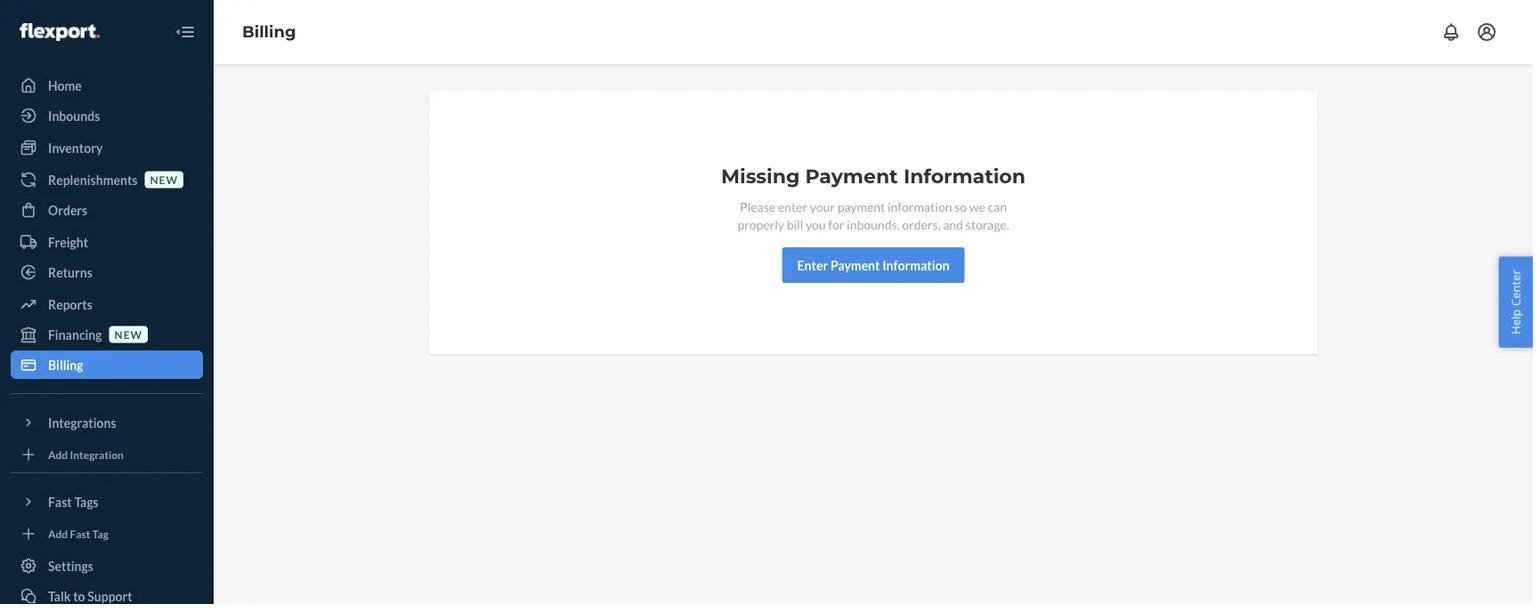 Task type: locate. For each thing, give the bounding box(es) containing it.
add
[[48, 448, 68, 461], [48, 528, 68, 541]]

information up 'so'
[[904, 164, 1026, 188]]

talk
[[48, 589, 71, 604]]

payment
[[806, 164, 899, 188], [831, 258, 881, 273]]

orders,
[[903, 217, 941, 232]]

payment up payment
[[806, 164, 899, 188]]

add integration
[[48, 448, 124, 461]]

billing link
[[242, 22, 296, 42], [11, 351, 203, 379]]

orders
[[48, 203, 87, 218]]

1 vertical spatial new
[[115, 328, 143, 341]]

tag
[[92, 528, 109, 541]]

your
[[810, 199, 836, 214]]

properly
[[738, 217, 785, 232]]

1 horizontal spatial billing link
[[242, 22, 296, 42]]

add for add integration
[[48, 448, 68, 461]]

1 vertical spatial information
[[883, 258, 950, 273]]

information
[[904, 164, 1026, 188], [883, 258, 950, 273]]

returns
[[48, 265, 92, 280]]

billing down financing on the bottom of page
[[48, 358, 83, 373]]

payment right enter at the top right
[[831, 258, 881, 273]]

0 vertical spatial fast
[[48, 495, 72, 510]]

support
[[88, 589, 132, 604]]

add inside add fast tag link
[[48, 528, 68, 541]]

fast left tag
[[70, 528, 90, 541]]

payment inside button
[[831, 258, 881, 273]]

inventory link
[[11, 134, 203, 162]]

replenishments
[[48, 172, 138, 188]]

help center
[[1508, 270, 1524, 335]]

we
[[970, 199, 986, 214]]

bill
[[787, 217, 804, 232]]

billing
[[242, 22, 296, 42], [48, 358, 83, 373]]

new
[[150, 173, 178, 186], [115, 328, 143, 341]]

0 vertical spatial add
[[48, 448, 68, 461]]

2 add from the top
[[48, 528, 68, 541]]

1 vertical spatial payment
[[831, 258, 881, 273]]

information inside button
[[883, 258, 950, 273]]

add inside add integration "link"
[[48, 448, 68, 461]]

integrations
[[48, 416, 116, 431]]

billing link right close navigation icon
[[242, 22, 296, 42]]

1 vertical spatial billing
[[48, 358, 83, 373]]

billing link down financing on the bottom of page
[[11, 351, 203, 379]]

0 vertical spatial new
[[150, 173, 178, 186]]

orders link
[[11, 196, 203, 224]]

settings link
[[11, 552, 203, 581]]

storage.
[[966, 217, 1010, 232]]

tags
[[74, 495, 99, 510]]

information for missing payment information
[[904, 164, 1026, 188]]

add left integration
[[48, 448, 68, 461]]

0 vertical spatial payment
[[806, 164, 899, 188]]

enter payment information button
[[783, 248, 965, 283]]

0 vertical spatial billing
[[242, 22, 296, 42]]

missing payment information
[[722, 164, 1026, 188]]

information for enter payment information
[[883, 258, 950, 273]]

1 vertical spatial billing link
[[11, 351, 203, 379]]

1 vertical spatial add
[[48, 528, 68, 541]]

fast tags button
[[11, 488, 203, 517]]

integration
[[70, 448, 124, 461]]

billing right close navigation icon
[[242, 22, 296, 42]]

1 add from the top
[[48, 448, 68, 461]]

fast left tags
[[48, 495, 72, 510]]

home
[[48, 78, 82, 93]]

0 horizontal spatial billing
[[48, 358, 83, 373]]

enter
[[778, 199, 808, 214]]

new down reports link
[[115, 328, 143, 341]]

so
[[955, 199, 967, 214]]

0 horizontal spatial new
[[115, 328, 143, 341]]

add up settings
[[48, 528, 68, 541]]

1 horizontal spatial new
[[150, 173, 178, 186]]

fast inside dropdown button
[[48, 495, 72, 510]]

0 vertical spatial information
[[904, 164, 1026, 188]]

inbounds
[[48, 108, 100, 123]]

fast
[[48, 495, 72, 510], [70, 528, 90, 541]]

new up orders link
[[150, 173, 178, 186]]

information down the orders,
[[883, 258, 950, 273]]

inbounds link
[[11, 102, 203, 130]]



Task type: describe. For each thing, give the bounding box(es) containing it.
add fast tag
[[48, 528, 109, 541]]

new for replenishments
[[150, 173, 178, 186]]

home link
[[11, 71, 203, 100]]

0 horizontal spatial billing link
[[11, 351, 203, 379]]

close navigation image
[[175, 21, 196, 43]]

enter
[[798, 258, 829, 273]]

reports
[[48, 297, 92, 312]]

talk to support
[[48, 589, 132, 604]]

payment
[[838, 199, 886, 214]]

payment for missing
[[806, 164, 899, 188]]

0 vertical spatial billing link
[[242, 22, 296, 42]]

settings
[[48, 559, 93, 574]]

fast tags
[[48, 495, 99, 510]]

integrations button
[[11, 409, 203, 437]]

freight
[[48, 235, 88, 250]]

you
[[806, 217, 826, 232]]

can
[[988, 199, 1007, 214]]

open notifications image
[[1441, 21, 1463, 43]]

new for financing
[[115, 328, 143, 341]]

inventory
[[48, 140, 103, 155]]

to
[[73, 589, 85, 604]]

and
[[943, 217, 964, 232]]

inbounds,
[[847, 217, 900, 232]]

reports link
[[11, 290, 203, 319]]

financing
[[48, 327, 102, 342]]

for
[[829, 217, 845, 232]]

help center button
[[1500, 257, 1534, 348]]

talk to support button
[[11, 583, 203, 605]]

please
[[740, 199, 776, 214]]

add fast tag link
[[11, 524, 203, 545]]

center
[[1508, 270, 1524, 307]]

1 horizontal spatial billing
[[242, 22, 296, 42]]

add integration link
[[11, 444, 203, 466]]

help
[[1508, 310, 1524, 335]]

missing
[[722, 164, 800, 188]]

information
[[888, 199, 953, 214]]

freight link
[[11, 228, 203, 257]]

please enter your payment information so we can properly bill you for inbounds, orders, and storage.
[[738, 199, 1010, 232]]

1 vertical spatial fast
[[70, 528, 90, 541]]

returns link
[[11, 258, 203, 287]]

open account menu image
[[1477, 21, 1498, 43]]

payment for enter
[[831, 258, 881, 273]]

flexport logo image
[[20, 23, 100, 41]]

enter payment information
[[798, 258, 950, 273]]

add for add fast tag
[[48, 528, 68, 541]]



Task type: vqa. For each thing, say whether or not it's contained in the screenshot.
Log
no



